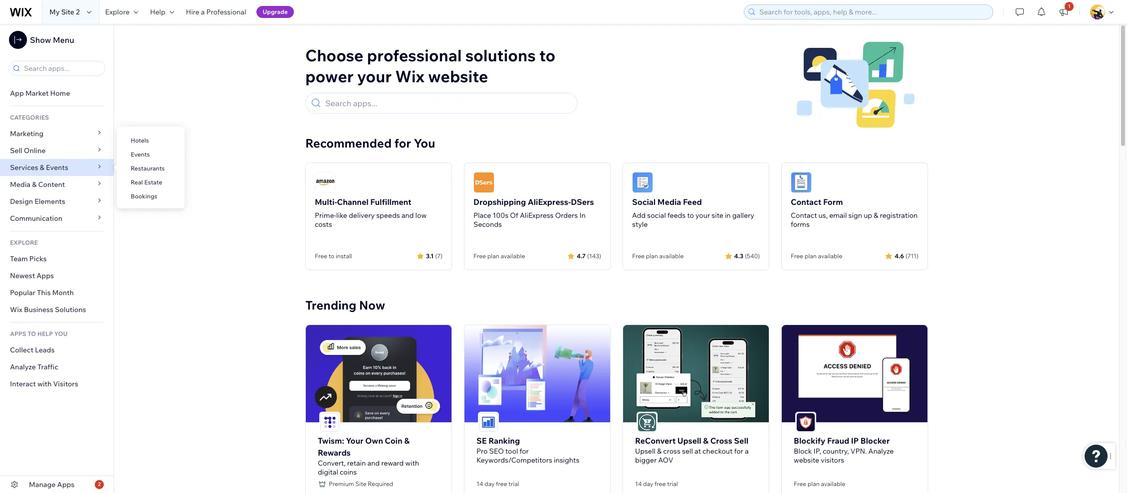 Task type: locate. For each thing, give the bounding box(es) containing it.
social
[[632, 197, 656, 207]]

1 vertical spatial 2
[[98, 482, 101, 488]]

Search for tools, apps, help & more... field
[[757, 5, 990, 19]]

your left site
[[696, 211, 710, 220]]

hotels
[[131, 137, 149, 144]]

0 vertical spatial to
[[540, 45, 556, 65]]

form
[[824, 197, 843, 207]]

for
[[395, 136, 411, 151], [520, 447, 529, 456], [734, 447, 744, 456]]

1 horizontal spatial sell
[[734, 436, 749, 446]]

website inside 'choose professional solutions to power your wix website'
[[428, 66, 488, 86]]

design elements
[[10, 197, 65, 206]]

2 contact from the top
[[791, 211, 817, 220]]

design elements link
[[0, 193, 114, 210]]

1 vertical spatial to
[[687, 211, 694, 220]]

0 horizontal spatial sell
[[10, 146, 22, 155]]

0 vertical spatial contact
[[791, 197, 822, 207]]

free
[[315, 253, 327, 260], [474, 253, 486, 260], [632, 253, 645, 260], [791, 253, 804, 260], [794, 480, 807, 488]]

day
[[485, 480, 495, 488], [643, 480, 654, 488]]

at
[[695, 447, 701, 456]]

0 vertical spatial upsell
[[678, 436, 702, 446]]

search apps... field inside sidebar element
[[21, 61, 102, 75]]

seo
[[489, 447, 504, 456]]

1 trial from the left
[[509, 480, 519, 488]]

marketing
[[10, 129, 44, 138]]

1 vertical spatial media
[[658, 197, 681, 207]]

power
[[305, 66, 354, 86]]

insights
[[554, 456, 580, 465]]

site for premium
[[356, 480, 367, 488]]

0 vertical spatial media
[[10, 180, 30, 189]]

14 day free trial down keywords/competitors
[[477, 480, 519, 488]]

help
[[150, 7, 166, 16]]

1 horizontal spatial 2
[[98, 482, 101, 488]]

(143)
[[587, 252, 601, 260]]

1 horizontal spatial 14
[[635, 480, 642, 488]]

& right coin
[[404, 436, 410, 446]]

analyze
[[10, 363, 36, 372], [869, 447, 894, 456]]

1 14 from the left
[[477, 480, 483, 488]]

0 vertical spatial with
[[37, 380, 52, 389]]

marketing link
[[0, 125, 114, 142]]

free left install
[[315, 253, 327, 260]]

available down feeds
[[660, 253, 684, 260]]

prime-
[[315, 211, 336, 220]]

plan down forms
[[805, 253, 817, 260]]

restaurants
[[131, 165, 165, 172]]

sell
[[10, 146, 22, 155], [734, 436, 749, 446]]

0 vertical spatial site
[[61, 7, 74, 16]]

2 right manage apps
[[98, 482, 101, 488]]

sell left online
[[10, 146, 22, 155]]

14 for se
[[477, 480, 483, 488]]

a
[[201, 7, 205, 16], [745, 447, 749, 456]]

0 horizontal spatial search apps... field
[[21, 61, 102, 75]]

1 14 day free trial from the left
[[477, 480, 519, 488]]

picks
[[29, 255, 47, 264]]

app market home
[[10, 89, 70, 98]]

upsell up sell
[[678, 436, 702, 446]]

1 vertical spatial upsell
[[635, 447, 656, 456]]

popular this month
[[10, 288, 74, 297]]

leads
[[35, 346, 55, 355]]

for right "checkout" at the bottom
[[734, 447, 744, 456]]

1 vertical spatial your
[[696, 211, 710, 220]]

trial down keywords/competitors
[[509, 480, 519, 488]]

0 horizontal spatial apps
[[37, 272, 54, 281]]

contact
[[791, 197, 822, 207], [791, 211, 817, 220]]

free for social media feed
[[632, 253, 645, 260]]

sell inside reconvert upsell & cross sell upsell & cross sell at checkout for a bigger aov
[[734, 436, 749, 446]]

sell online link
[[0, 142, 114, 159]]

day down bigger
[[643, 480, 654, 488]]

contact left us,
[[791, 211, 817, 220]]

& up the media & content
[[40, 163, 44, 172]]

free down "seconds"
[[474, 253, 486, 260]]

with right reward
[[405, 459, 419, 468]]

free down aov in the bottom right of the page
[[655, 480, 666, 488]]

0 horizontal spatial and
[[368, 459, 380, 468]]

14 day free trial for se
[[477, 480, 519, 488]]

2 horizontal spatial for
[[734, 447, 744, 456]]

wix
[[395, 66, 425, 86], [10, 305, 22, 314]]

trial
[[509, 480, 519, 488], [667, 480, 678, 488]]

14 day free trial down aov in the bottom right of the page
[[635, 480, 678, 488]]

trial for ranking
[[509, 480, 519, 488]]

1 horizontal spatial site
[[356, 480, 367, 488]]

contact form logo image
[[791, 172, 812, 193]]

0 vertical spatial search apps... field
[[21, 61, 102, 75]]

trending
[[305, 298, 357, 313]]

1 horizontal spatial trial
[[667, 480, 678, 488]]

available
[[501, 253, 525, 260], [660, 253, 684, 260], [818, 253, 843, 260], [821, 480, 846, 488]]

free down keywords/competitors
[[496, 480, 507, 488]]

1 horizontal spatial to
[[540, 45, 556, 65]]

0 vertical spatial apps
[[37, 272, 54, 281]]

14 day free trial
[[477, 480, 519, 488], [635, 480, 678, 488]]

for right the "tool"
[[520, 447, 529, 456]]

day down seo
[[485, 480, 495, 488]]

se ranking poster image
[[465, 325, 610, 423]]

2 14 from the left
[[635, 480, 642, 488]]

0 vertical spatial analyze
[[10, 363, 36, 372]]

ip,
[[814, 447, 822, 456]]

1 horizontal spatial apps
[[57, 481, 75, 490]]

team picks link
[[0, 251, 114, 268]]

plan for contact
[[805, 253, 817, 260]]

1 vertical spatial sell
[[734, 436, 749, 446]]

1 vertical spatial analyze
[[869, 447, 894, 456]]

explore
[[105, 7, 130, 16]]

apps up this
[[37, 272, 54, 281]]

multi-channel fulfillment prime-like delivery speeds and low costs
[[315, 197, 427, 229]]

media inside sidebar element
[[10, 180, 30, 189]]

style
[[632, 220, 648, 229]]

0 horizontal spatial wix
[[10, 305, 22, 314]]

1 vertical spatial wix
[[10, 305, 22, 314]]

apps
[[37, 272, 54, 281], [57, 481, 75, 490]]

place
[[474, 211, 491, 220]]

blockify
[[794, 436, 826, 446]]

1 horizontal spatial a
[[745, 447, 749, 456]]

0 horizontal spatial to
[[329, 253, 335, 260]]

for inside reconvert upsell & cross sell upsell & cross sell at checkout for a bigger aov
[[734, 447, 744, 456]]

twism: your own coin & rewards poster image
[[306, 325, 452, 423]]

search apps... field up home
[[21, 61, 102, 75]]

up
[[864, 211, 873, 220]]

visitors
[[53, 380, 78, 389]]

search apps... field down 'choose professional solutions to power your wix website' on the top left
[[322, 93, 573, 113]]

trial down aov in the bottom right of the page
[[667, 480, 678, 488]]

14 for reconvert
[[635, 480, 642, 488]]

& left cross
[[703, 436, 709, 446]]

seconds
[[474, 220, 502, 229]]

analyze inside sidebar element
[[10, 363, 36, 372]]

events down hotels
[[131, 151, 150, 158]]

0 horizontal spatial a
[[201, 7, 205, 16]]

to down 'feed' at right top
[[687, 211, 694, 220]]

reconvert
[[635, 436, 676, 446]]

free plan available for dropshipping
[[474, 253, 525, 260]]

sell inside the sell online link
[[10, 146, 22, 155]]

sell online
[[10, 146, 46, 155]]

2 vertical spatial to
[[329, 253, 335, 260]]

1 horizontal spatial 14 day free trial
[[635, 480, 678, 488]]

0 horizontal spatial website
[[428, 66, 488, 86]]

rewards
[[318, 448, 351, 458]]

1 vertical spatial and
[[368, 459, 380, 468]]

premium
[[329, 480, 354, 488]]

wix down professional
[[395, 66, 425, 86]]

events link
[[117, 146, 185, 163]]

0 vertical spatial and
[[402, 211, 414, 220]]

plan down style
[[646, 253, 658, 260]]

1 vertical spatial website
[[794, 456, 820, 465]]

your inside the social media feed add social feeds to your site in gallery style
[[696, 211, 710, 220]]

se ranking icon image
[[479, 413, 498, 432]]

delivery
[[349, 211, 375, 220]]

analyze up interact
[[10, 363, 36, 372]]

0 horizontal spatial day
[[485, 480, 495, 488]]

2 right my
[[76, 7, 80, 16]]

interact
[[10, 380, 36, 389]]

& inside services & events 'link'
[[40, 163, 44, 172]]

social media feed logo image
[[632, 172, 653, 193]]

1 vertical spatial events
[[46, 163, 68, 172]]

social
[[648, 211, 666, 220]]

install
[[336, 253, 352, 260]]

0 vertical spatial your
[[357, 66, 392, 86]]

digital
[[318, 468, 338, 477]]

ranking
[[489, 436, 520, 446]]

se ranking pro seo tool for keywords/competitors insights
[[477, 436, 580, 465]]

1 vertical spatial contact
[[791, 211, 817, 220]]

free plan available down style
[[632, 253, 684, 260]]

1 vertical spatial with
[[405, 459, 419, 468]]

day for reconvert
[[643, 480, 654, 488]]

1 free from the left
[[496, 480, 507, 488]]

14 down bigger
[[635, 480, 642, 488]]

1 horizontal spatial website
[[794, 456, 820, 465]]

dropshipping
[[474, 197, 526, 207]]

to inside the social media feed add social feeds to your site in gallery style
[[687, 211, 694, 220]]

upsell
[[678, 436, 702, 446], [635, 447, 656, 456]]

0 horizontal spatial site
[[61, 7, 74, 16]]

1 horizontal spatial wix
[[395, 66, 425, 86]]

1 horizontal spatial your
[[696, 211, 710, 220]]

and left low
[[402, 211, 414, 220]]

retain
[[347, 459, 366, 468]]

analyze down blocker
[[869, 447, 894, 456]]

with inside interact with visitors link
[[37, 380, 52, 389]]

free down style
[[632, 253, 645, 260]]

0 horizontal spatial events
[[46, 163, 68, 172]]

1 horizontal spatial analyze
[[869, 447, 894, 456]]

upsell down reconvert
[[635, 447, 656, 456]]

14
[[477, 480, 483, 488], [635, 480, 642, 488]]

& right the up
[[874, 211, 879, 220]]

media inside the social media feed add social feeds to your site in gallery style
[[658, 197, 681, 207]]

0 vertical spatial sell
[[10, 146, 22, 155]]

popular
[[10, 288, 35, 297]]

hotels link
[[117, 132, 185, 149]]

to left install
[[329, 253, 335, 260]]

0 vertical spatial 2
[[76, 7, 80, 16]]

apps right 'manage'
[[57, 481, 75, 490]]

free plan available down forms
[[791, 253, 843, 260]]

media up feeds
[[658, 197, 681, 207]]

0 vertical spatial wix
[[395, 66, 425, 86]]

plan for social
[[646, 253, 658, 260]]

1 vertical spatial a
[[745, 447, 749, 456]]

with down traffic
[[37, 380, 52, 389]]

0 horizontal spatial with
[[37, 380, 52, 389]]

upgrade button
[[257, 6, 294, 18]]

1 horizontal spatial free
[[655, 480, 666, 488]]

events inside 'link'
[[46, 163, 68, 172]]

0 horizontal spatial 14
[[477, 480, 483, 488]]

2 free from the left
[[655, 480, 666, 488]]

0 horizontal spatial analyze
[[10, 363, 36, 372]]

and
[[402, 211, 414, 220], [368, 459, 380, 468]]

site right my
[[61, 7, 74, 16]]

home
[[50, 89, 70, 98]]

1 horizontal spatial day
[[643, 480, 654, 488]]

0 horizontal spatial media
[[10, 180, 30, 189]]

free down block
[[794, 480, 807, 488]]

registration
[[880, 211, 918, 220]]

2 day from the left
[[643, 480, 654, 488]]

a right "checkout" at the bottom
[[745, 447, 749, 456]]

1 horizontal spatial with
[[405, 459, 419, 468]]

you
[[54, 330, 67, 338]]

free for multi-channel fulfillment
[[315, 253, 327, 260]]

coins
[[340, 468, 357, 477]]

a inside reconvert upsell & cross sell upsell & cross sell at checkout for a bigger aov
[[745, 447, 749, 456]]

2 14 day free trial from the left
[[635, 480, 678, 488]]

social media feed add social feeds to your site in gallery style
[[632, 197, 755, 229]]

0 horizontal spatial free
[[496, 480, 507, 488]]

to right solutions at top left
[[540, 45, 556, 65]]

apps for newest apps
[[37, 272, 54, 281]]

4.3
[[734, 252, 744, 260]]

(711)
[[906, 252, 919, 260]]

2 trial from the left
[[667, 480, 678, 488]]

show menu button
[[9, 31, 74, 49]]

1 vertical spatial apps
[[57, 481, 75, 490]]

free plan available down "seconds"
[[474, 253, 525, 260]]

team picks
[[10, 255, 47, 264]]

media up design at top left
[[10, 180, 30, 189]]

0 horizontal spatial your
[[357, 66, 392, 86]]

show menu
[[30, 35, 74, 45]]

0 vertical spatial a
[[201, 7, 205, 16]]

free down forms
[[791, 253, 804, 260]]

contact down contact form logo
[[791, 197, 822, 207]]

1 horizontal spatial for
[[520, 447, 529, 456]]

a right hire
[[201, 7, 205, 16]]

1 horizontal spatial and
[[402, 211, 414, 220]]

bigger
[[635, 456, 657, 465]]

real
[[131, 179, 143, 186]]

wix inside sidebar element
[[10, 305, 22, 314]]

plan for dropshipping
[[487, 253, 500, 260]]

wix down the popular
[[10, 305, 22, 314]]

website inside blockify fraud ip blocker block ip, country, vpn. analyze website visitors
[[794, 456, 820, 465]]

and right retain
[[368, 459, 380, 468]]

plan down "seconds"
[[487, 253, 500, 260]]

newest apps
[[10, 272, 54, 281]]

0 horizontal spatial trial
[[509, 480, 519, 488]]

website down solutions at top left
[[428, 66, 488, 86]]

1 button
[[1053, 0, 1075, 24]]

website down blockify on the bottom right of the page
[[794, 456, 820, 465]]

1 contact from the top
[[791, 197, 822, 207]]

2 horizontal spatial to
[[687, 211, 694, 220]]

sell right cross
[[734, 436, 749, 446]]

1 day from the left
[[485, 480, 495, 488]]

1 vertical spatial site
[[356, 480, 367, 488]]

14 down pro
[[477, 480, 483, 488]]

available down "seconds"
[[501, 253, 525, 260]]

0 horizontal spatial 14 day free trial
[[477, 480, 519, 488]]

events up the media & content link
[[46, 163, 68, 172]]

1 horizontal spatial media
[[658, 197, 681, 207]]

available down us,
[[818, 253, 843, 260]]

block
[[794, 447, 812, 456]]

Search apps... field
[[21, 61, 102, 75], [322, 93, 573, 113]]

& inside the contact form contact us, email sign up & registration forms
[[874, 211, 879, 220]]

1 horizontal spatial events
[[131, 151, 150, 158]]

apps
[[10, 330, 26, 338]]

solutions
[[466, 45, 536, 65]]

your right power
[[357, 66, 392, 86]]

available down the visitors
[[821, 480, 846, 488]]

analyze traffic
[[10, 363, 58, 372]]

site down coins at the bottom of the page
[[356, 480, 367, 488]]

for left you
[[395, 136, 411, 151]]

& left content
[[32, 180, 37, 189]]

checkout
[[703, 447, 733, 456]]

1 horizontal spatial search apps... field
[[322, 93, 573, 113]]

1 vertical spatial search apps... field
[[322, 93, 573, 113]]

like
[[336, 211, 347, 220]]

0 vertical spatial website
[[428, 66, 488, 86]]



Task type: vqa. For each thing, say whether or not it's contained in the screenshot.


Task type: describe. For each thing, give the bounding box(es) containing it.
convert,
[[318, 459, 346, 468]]

vpn.
[[851, 447, 867, 456]]

professional
[[206, 7, 246, 16]]

4.7 (143)
[[577, 252, 601, 260]]

0 horizontal spatial 2
[[76, 7, 80, 16]]

forms
[[791, 220, 810, 229]]

0 horizontal spatial for
[[395, 136, 411, 151]]

communication
[[10, 214, 64, 223]]

media & content
[[10, 180, 65, 189]]

app market home link
[[0, 85, 114, 102]]

trial for upsell
[[667, 480, 678, 488]]

premium site required
[[329, 480, 393, 488]]

fraud
[[828, 436, 850, 446]]

fulfillment
[[370, 197, 411, 207]]

in
[[580, 211, 586, 220]]

0 horizontal spatial upsell
[[635, 447, 656, 456]]

0 vertical spatial events
[[131, 151, 150, 158]]

available for media
[[660, 253, 684, 260]]

to inside 'choose professional solutions to power your wix website'
[[540, 45, 556, 65]]

communication link
[[0, 210, 114, 227]]

aliexpress-
[[528, 197, 571, 207]]

reconvert upsell & cross sell icon image
[[638, 413, 657, 432]]

(7)
[[435, 252, 443, 260]]

& inside the media & content link
[[32, 180, 37, 189]]

menu
[[53, 35, 74, 45]]

4.7
[[577, 252, 586, 260]]

my site 2
[[49, 7, 80, 16]]

content
[[38, 180, 65, 189]]

se
[[477, 436, 487, 446]]

hire
[[186, 7, 199, 16]]

app
[[10, 89, 24, 98]]

twism: your own coin & rewards icon image
[[320, 413, 339, 432]]

services & events link
[[0, 159, 114, 176]]

for inside se ranking pro seo tool for keywords/competitors insights
[[520, 447, 529, 456]]

visitors
[[821, 456, 845, 465]]

free to install
[[315, 253, 352, 260]]

day for se
[[485, 480, 495, 488]]

free plan available down the visitors
[[794, 480, 846, 488]]

multi-channel fulfillment logo image
[[315, 172, 336, 193]]

3.1 (7)
[[426, 252, 443, 260]]

blockify fraud ip blocker poster image
[[782, 325, 928, 423]]

email
[[830, 211, 847, 220]]

contact form contact us, email sign up & registration forms
[[791, 197, 918, 229]]

speeds
[[376, 211, 400, 220]]

professional
[[367, 45, 462, 65]]

and inside multi-channel fulfillment prime-like delivery speeds and low costs
[[402, 211, 414, 220]]

free for reconvert
[[655, 480, 666, 488]]

available for aliexpress-
[[501, 253, 525, 260]]

twism:
[[318, 436, 344, 446]]

1
[[1068, 3, 1071, 9]]

traffic
[[37, 363, 58, 372]]

wix business solutions
[[10, 305, 86, 314]]

site
[[712, 211, 724, 220]]

1 horizontal spatial upsell
[[678, 436, 702, 446]]

and inside twism: your own coin & rewards convert, retain and reward with digital coins
[[368, 459, 380, 468]]

own
[[365, 436, 383, 446]]

my
[[49, 7, 60, 16]]

free plan available for contact
[[791, 253, 843, 260]]

14 day free trial for reconvert
[[635, 480, 678, 488]]

dropshipping aliexpress-dsers place 100s of aliexpress orders in seconds
[[474, 197, 594, 229]]

free for contact form
[[791, 253, 804, 260]]

reconvert upsell & cross sell upsell & cross sell at checkout for a bigger aov
[[635, 436, 749, 465]]

this
[[37, 288, 51, 297]]

bookings
[[131, 193, 157, 200]]

required
[[368, 480, 393, 488]]

design
[[10, 197, 33, 206]]

3.1
[[426, 252, 434, 260]]

multi-
[[315, 197, 337, 207]]

collect leads
[[10, 346, 55, 355]]

keywords/competitors
[[477, 456, 552, 465]]

2 inside sidebar element
[[98, 482, 101, 488]]

free for dropshipping aliexpress-dsers
[[474, 253, 486, 260]]

cross
[[711, 436, 733, 446]]

site for my
[[61, 7, 74, 16]]

available for form
[[818, 253, 843, 260]]

& inside twism: your own coin & rewards convert, retain and reward with digital coins
[[404, 436, 410, 446]]

choose professional solutions to power your wix website
[[305, 45, 556, 86]]

us,
[[819, 211, 828, 220]]

feeds
[[668, 211, 686, 220]]

wix inside 'choose professional solutions to power your wix website'
[[395, 66, 425, 86]]

analyze traffic link
[[0, 359, 114, 376]]

restaurants link
[[117, 160, 185, 177]]

add
[[632, 211, 646, 220]]

free plan available for social
[[632, 253, 684, 260]]

sign
[[849, 211, 862, 220]]

100s
[[493, 211, 509, 220]]

country,
[[823, 447, 849, 456]]

coin
[[385, 436, 403, 446]]

with inside twism: your own coin & rewards convert, retain and reward with digital coins
[[405, 459, 419, 468]]

ip
[[851, 436, 859, 446]]

apps for manage apps
[[57, 481, 75, 490]]

blockify fraud ip blocker icon image
[[797, 413, 816, 432]]

sidebar element
[[0, 24, 114, 494]]

show
[[30, 35, 51, 45]]

month
[[52, 288, 74, 297]]

free for se
[[496, 480, 507, 488]]

help button
[[144, 0, 180, 24]]

estate
[[144, 179, 162, 186]]

analyze inside blockify fraud ip blocker block ip, country, vpn. analyze website visitors
[[869, 447, 894, 456]]

4.6
[[895, 252, 904, 260]]

gallery
[[733, 211, 755, 220]]

team
[[10, 255, 28, 264]]

services & events
[[10, 163, 68, 172]]

business
[[24, 305, 53, 314]]

& down reconvert
[[657, 447, 662, 456]]

low
[[416, 211, 427, 220]]

4.3 (540)
[[734, 252, 760, 260]]

market
[[25, 89, 49, 98]]

your inside 'choose professional solutions to power your wix website'
[[357, 66, 392, 86]]

real estate
[[131, 179, 162, 186]]

dropshipping aliexpress-dsers logo image
[[474, 172, 495, 193]]

reconvert upsell & cross sell poster image
[[623, 325, 769, 423]]

hire a professional link
[[180, 0, 252, 24]]

reward
[[381, 459, 404, 468]]

of
[[510, 211, 518, 220]]

plan down ip,
[[808, 480, 820, 488]]

online
[[24, 146, 46, 155]]



